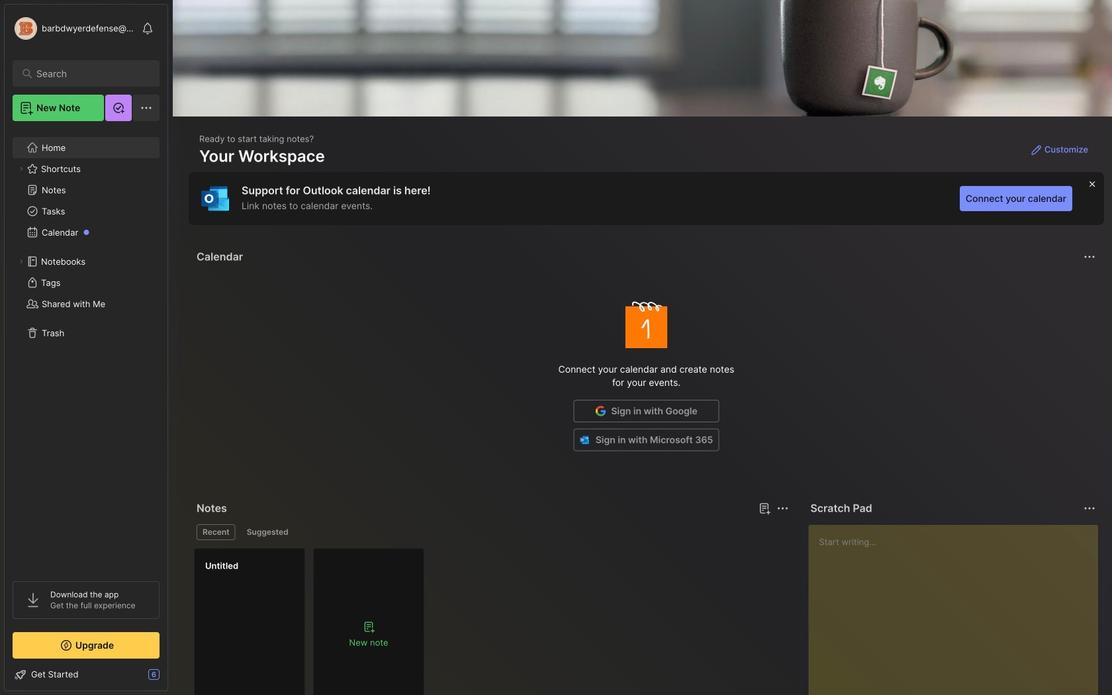 Task type: vqa. For each thing, say whether or not it's contained in the screenshot.
tree in the Main element
yes



Task type: describe. For each thing, give the bounding box(es) containing it.
2 tab from the left
[[241, 525, 295, 541]]

main element
[[0, 0, 172, 696]]

0 horizontal spatial more actions field
[[774, 499, 793, 518]]

0 vertical spatial more actions field
[[1081, 248, 1100, 266]]

none search field inside main element
[[36, 66, 142, 81]]

1 tab from the left
[[197, 525, 236, 541]]

more actions image for the left more actions field
[[775, 501, 791, 517]]

Help and Learning task checklist field
[[5, 664, 168, 686]]



Task type: locate. For each thing, give the bounding box(es) containing it.
row group
[[194, 549, 433, 696]]

Account field
[[13, 15, 135, 42]]

more actions image for topmost more actions field
[[1082, 249, 1098, 265]]

1 horizontal spatial more actions image
[[1082, 249, 1098, 265]]

0 horizontal spatial tab
[[197, 525, 236, 541]]

expand notebooks image
[[17, 258, 25, 266]]

tab list
[[197, 525, 787, 541]]

1 horizontal spatial tab
[[241, 525, 295, 541]]

1 vertical spatial more actions image
[[775, 501, 791, 517]]

tree
[[5, 129, 168, 570]]

Start writing… text field
[[820, 525, 1098, 696]]

1 horizontal spatial more actions field
[[1081, 248, 1100, 266]]

Search text field
[[36, 68, 142, 80]]

tree inside main element
[[5, 129, 168, 570]]

click to collapse image
[[167, 671, 177, 687]]

None search field
[[36, 66, 142, 81]]

0 vertical spatial more actions image
[[1082, 249, 1098, 265]]

0 horizontal spatial more actions image
[[775, 501, 791, 517]]

1 vertical spatial more actions field
[[774, 499, 793, 518]]

More actions field
[[1081, 248, 1100, 266], [774, 499, 793, 518]]

tab
[[197, 525, 236, 541], [241, 525, 295, 541]]

more actions image
[[1082, 249, 1098, 265], [775, 501, 791, 517]]



